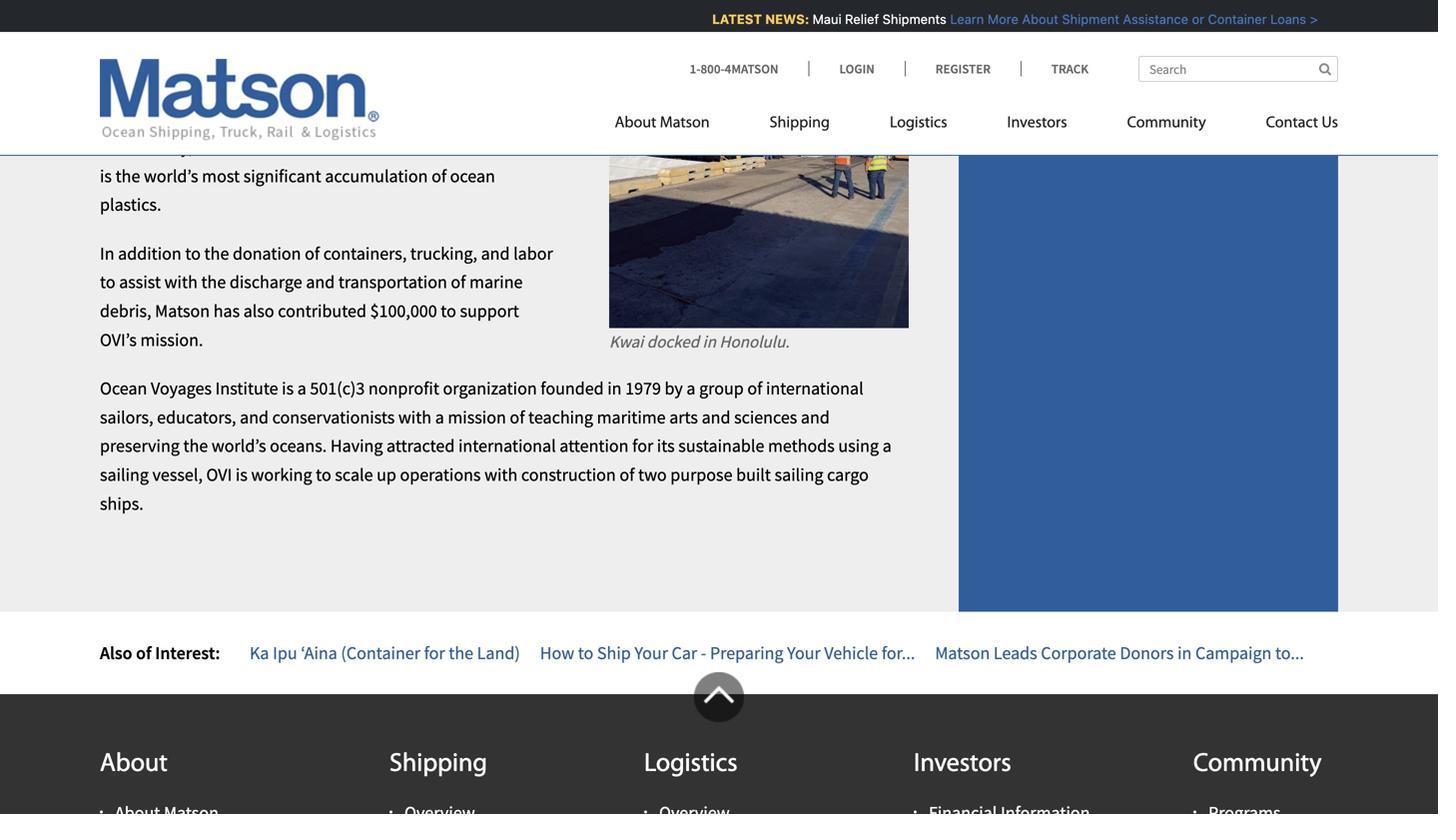 Task type: describe. For each thing, give the bounding box(es) containing it.
teaching
[[528, 406, 593, 428]]

using
[[839, 435, 879, 457]]

and down pacific
[[337, 78, 365, 101]]

been
[[408, 107, 445, 130]]

login link
[[809, 60, 905, 77]]

ovi
[[206, 463, 232, 486]]

the
[[100, 50, 128, 72]]

of left two on the bottom left of the page
[[620, 463, 635, 486]]

1-800-4matson
[[690, 60, 779, 77]]

vessel,
[[152, 463, 203, 486]]

honolulu.
[[720, 331, 790, 352]]

501(c)3
[[310, 377, 365, 400]]

a right using
[[883, 435, 892, 457]]

logistics link
[[860, 105, 977, 146]]

the up pollution
[[122, 78, 147, 101]]

the left discharge
[[201, 271, 226, 293]]

working
[[251, 463, 312, 486]]

patch,
[[132, 50, 178, 72]]

ipu
[[273, 642, 297, 664]]

kwai docked in honolulu.
[[609, 331, 790, 352]]

caused
[[485, 50, 538, 72]]

nonprofit
[[369, 377, 439, 400]]

login
[[840, 60, 875, 77]]

founded
[[541, 377, 604, 400]]

the left land)
[[449, 642, 474, 664]]

preserving
[[100, 435, 180, 457]]

and up "methods"
[[801, 406, 830, 428]]

4matson
[[725, 60, 779, 77]]

sustainable
[[679, 435, 765, 457]]

plastic
[[450, 78, 499, 101]]

contact us
[[1266, 115, 1339, 131]]

learn more about shipment assistance or container loans > link
[[945, 11, 1313, 26]]

of down organization
[[510, 406, 525, 428]]

today,
[[144, 136, 193, 158]]

also of interest:
[[100, 642, 220, 664]]

accumulation
[[325, 165, 428, 187]]

1 your from the left
[[635, 642, 668, 664]]

1 sailing from the left
[[100, 463, 149, 486]]

most
[[202, 165, 240, 187]]

1 vertical spatial with
[[398, 406, 432, 428]]

investors link
[[977, 105, 1097, 146]]

us
[[1322, 115, 1339, 131]]

the right as
[[291, 50, 316, 72]]

logistics inside top menu navigation
[[890, 115, 948, 131]]

2 vertical spatial with
[[485, 463, 518, 486]]

and down institute
[[240, 406, 269, 428]]

to inside the patch, also known as the pacific trash vortex, is caused by the effects of ocean currents and increasing plastic pollution by human populations and has been growing since 1945. today, it is estimated to be double the size of texas and is the world's most significant accumulation of ocean plastics.
[[305, 136, 321, 158]]

2 horizontal spatial in
[[1178, 642, 1192, 664]]

car
[[672, 642, 697, 664]]

and down since
[[527, 136, 556, 158]]

addition
[[118, 242, 182, 265]]

currents
[[271, 78, 333, 101]]

populations
[[251, 107, 342, 130]]

1945.
[[100, 136, 140, 158]]

-
[[701, 642, 707, 664]]

the left size
[[403, 136, 428, 158]]

texas
[[482, 136, 524, 158]]

also inside the patch, also known as the pacific trash vortex, is caused by the effects of ocean currents and increasing plastic pollution by human populations and has been growing since 1945. today, it is estimated to be double the size of texas and is the world's most significant accumulation of ocean plastics.
[[182, 50, 213, 72]]

containers,
[[323, 242, 407, 265]]

1 horizontal spatial ocean
[[450, 165, 495, 187]]

1-800-4matson link
[[690, 60, 809, 77]]

(container
[[341, 642, 421, 664]]

community inside footer
[[1194, 752, 1322, 778]]

as
[[271, 50, 288, 72]]

is up plastic
[[469, 50, 481, 72]]

a left 501(c)3
[[297, 377, 306, 400]]

be
[[324, 136, 343, 158]]

1 vertical spatial by
[[172, 107, 191, 130]]

to left "ship"
[[578, 642, 594, 664]]

kwai docked in honolulu. image
[[609, 0, 909, 328]]

voyages
[[151, 377, 212, 400]]

having
[[331, 435, 383, 457]]

in
[[100, 242, 114, 265]]

a up arts
[[687, 377, 696, 400]]

and up double
[[345, 107, 374, 130]]

purpose
[[671, 463, 733, 486]]

cargo
[[827, 463, 869, 486]]

footer containing about
[[0, 672, 1438, 814]]

methods
[[768, 435, 835, 457]]

vehicle
[[824, 642, 878, 664]]

double
[[347, 136, 400, 158]]

community link
[[1097, 105, 1236, 146]]

shipping link
[[740, 105, 860, 146]]

is right ovi
[[236, 463, 248, 486]]

the patch, also known as the pacific trash vortex, is caused by the effects of ocean currents and increasing plastic pollution by human populations and has been growing since 1945. today, it is estimated to be double the size of texas and is the world's most significant accumulation of ocean plastics.
[[100, 50, 556, 216]]

learn
[[945, 11, 979, 26]]

to down in
[[100, 271, 115, 293]]

relief
[[840, 11, 874, 26]]

ship
[[597, 642, 631, 664]]

scale
[[335, 463, 373, 486]]

contributed
[[278, 300, 367, 322]]

>
[[1305, 11, 1313, 26]]

how
[[540, 642, 575, 664]]

ocean
[[100, 377, 147, 400]]

ka ipu 'aina (container for the land)
[[250, 642, 520, 664]]

oceans.
[[270, 435, 327, 457]]

how to ship your car - preparing your vehicle for... link
[[540, 642, 915, 664]]

of down size
[[432, 165, 447, 187]]

is right the it at the top of page
[[211, 136, 223, 158]]

is down 1945. at the top
[[100, 165, 112, 187]]

about matson
[[615, 115, 710, 131]]

mission.
[[140, 328, 203, 351]]

loans
[[1265, 11, 1301, 26]]

by for ocean
[[665, 377, 683, 400]]

latest news: maui relief shipments learn more about shipment assistance or container loans >
[[707, 11, 1313, 26]]

about for about matson
[[615, 115, 657, 131]]

2 sailing from the left
[[775, 463, 824, 486]]

effects
[[150, 78, 200, 101]]

of up human
[[203, 78, 218, 101]]

top menu navigation
[[615, 105, 1339, 146]]

marine
[[470, 271, 523, 293]]

1 vertical spatial international
[[458, 435, 556, 457]]

the up the plastics.
[[115, 165, 140, 187]]

also
[[100, 642, 132, 664]]

its
[[657, 435, 675, 457]]

vortex,
[[414, 50, 466, 72]]

backtop image
[[694, 672, 744, 722]]

sciences
[[734, 406, 797, 428]]

maui
[[807, 11, 836, 26]]

how to ship your car - preparing your vehicle for...
[[540, 642, 915, 664]]

'aina
[[301, 642, 337, 664]]

matson inside in addition to the donation of containers, trucking, and labor to assist with the discharge and transportation of marine debris, matson has also contributed $100,000 to support ovi's mission.
[[155, 300, 210, 322]]



Task type: locate. For each thing, give the bounding box(es) containing it.
0 vertical spatial matson
[[660, 115, 710, 131]]

known
[[216, 50, 268, 72]]

section
[[934, 0, 1364, 612]]

in inside ocean voyages institute is a 501(c)3 nonprofit organization founded in 1979 by a group of international sailors, educators, and conservationists with a mission of teaching maritime arts and sciences and preserving the world's oceans. having attracted international attention for its sustainable methods using a sailing vessel, ovi is working to scale up operations with construction of two purpose built sailing cargo ships.
[[608, 377, 622, 400]]

about inside top menu navigation
[[615, 115, 657, 131]]

matson leads corporate donors in campaign to... link
[[935, 642, 1304, 664]]

1 horizontal spatial has
[[378, 107, 404, 130]]

search image
[[1319, 62, 1332, 75]]

world's inside the patch, also known as the pacific trash vortex, is caused by the effects of ocean currents and increasing plastic pollution by human populations and has been growing since 1945. today, it is estimated to be double the size of texas and is the world's most significant accumulation of ocean plastics.
[[144, 165, 198, 187]]

the left 'donation'
[[204, 242, 229, 265]]

to left support
[[441, 300, 456, 322]]

None search field
[[1139, 56, 1339, 82]]

1 vertical spatial about
[[615, 115, 657, 131]]

1 horizontal spatial sailing
[[775, 463, 824, 486]]

in left 1979
[[608, 377, 622, 400]]

2 vertical spatial matson
[[935, 642, 990, 664]]

1 horizontal spatial in
[[703, 331, 716, 352]]

0 horizontal spatial about
[[100, 752, 168, 778]]

1 horizontal spatial logistics
[[890, 115, 948, 131]]

matson up mission.
[[155, 300, 210, 322]]

international
[[766, 377, 864, 400], [458, 435, 556, 457]]

donors
[[1120, 642, 1174, 664]]

1 vertical spatial has
[[213, 300, 240, 322]]

institute
[[215, 377, 278, 400]]

0 vertical spatial with
[[164, 271, 198, 293]]

community inside community link
[[1127, 115, 1206, 131]]

shipments
[[877, 11, 941, 26]]

by down effects
[[172, 107, 191, 130]]

1 horizontal spatial world's
[[212, 435, 266, 457]]

by
[[100, 78, 118, 101], [172, 107, 191, 130], [665, 377, 683, 400]]

world's down today, at the top
[[144, 165, 198, 187]]

2 vertical spatial in
[[1178, 642, 1192, 664]]

the down 'educators,'
[[183, 435, 208, 457]]

sailors,
[[100, 406, 153, 428]]

0 vertical spatial logistics
[[890, 115, 948, 131]]

of right also
[[136, 642, 152, 664]]

educators,
[[157, 406, 236, 428]]

world's inside ocean voyages institute is a 501(c)3 nonprofit organization founded in 1979 by a group of international sailors, educators, and conservationists with a mission of teaching maritime arts and sciences and preserving the world's oceans. having attracted international attention for its sustainable methods using a sailing vessel, ovi is working to scale up operations with construction of two purpose built sailing cargo ships.
[[212, 435, 266, 457]]

of right 'donation'
[[305, 242, 320, 265]]

2 vertical spatial by
[[665, 377, 683, 400]]

0 horizontal spatial for
[[424, 642, 445, 664]]

1 horizontal spatial also
[[243, 300, 274, 322]]

assist
[[119, 271, 161, 293]]

0 vertical spatial about
[[1017, 11, 1053, 26]]

organization
[[443, 377, 537, 400]]

1 horizontal spatial your
[[787, 642, 821, 664]]

community
[[1127, 115, 1206, 131], [1194, 752, 1322, 778]]

about matson link
[[615, 105, 740, 146]]

1 horizontal spatial by
[[172, 107, 191, 130]]

transportation
[[338, 271, 447, 293]]

land)
[[477, 642, 520, 664]]

two
[[638, 463, 667, 486]]

1 vertical spatial investors
[[914, 752, 1012, 778]]

with right assist
[[164, 271, 198, 293]]

1 horizontal spatial for
[[632, 435, 653, 457]]

ships.
[[100, 492, 144, 515]]

kwai
[[609, 331, 644, 352]]

1 vertical spatial matson
[[155, 300, 210, 322]]

matson leads corporate donors in campaign to...
[[935, 642, 1304, 664]]

investors inside top menu navigation
[[1007, 115, 1067, 131]]

is right institute
[[282, 377, 294, 400]]

has down increasing
[[378, 107, 404, 130]]

matson down 1-
[[660, 115, 710, 131]]

0 vertical spatial in
[[703, 331, 716, 352]]

logistics inside footer
[[644, 752, 738, 778]]

logistics down backtop image
[[644, 752, 738, 778]]

has inside the patch, also known as the pacific trash vortex, is caused by the effects of ocean currents and increasing plastic pollution by human populations and has been growing since 1945. today, it is estimated to be double the size of texas and is the world's most significant accumulation of ocean plastics.
[[378, 107, 404, 130]]

interest:
[[155, 642, 220, 664]]

the inside ocean voyages institute is a 501(c)3 nonprofit organization founded in 1979 by a group of international sailors, educators, and conservationists with a mission of teaching maritime arts and sciences and preserving the world's oceans. having attracted international attention for its sustainable methods using a sailing vessel, ovi is working to scale up operations with construction of two purpose built sailing cargo ships.
[[183, 435, 208, 457]]

ocean down the known
[[222, 78, 267, 101]]

about inside footer
[[100, 752, 168, 778]]

also inside in addition to the donation of containers, trucking, and labor to assist with the discharge and transportation of marine debris, matson has also contributed $100,000 to support ovi's mission.
[[243, 300, 274, 322]]

growing
[[449, 107, 510, 130]]

0 horizontal spatial matson
[[155, 300, 210, 322]]

with up attracted
[[398, 406, 432, 428]]

2 vertical spatial about
[[100, 752, 168, 778]]

logistics down register link at the right top
[[890, 115, 948, 131]]

0 vertical spatial world's
[[144, 165, 198, 187]]

2 horizontal spatial matson
[[935, 642, 990, 664]]

2 horizontal spatial about
[[1017, 11, 1053, 26]]

2 horizontal spatial with
[[485, 463, 518, 486]]

0 vertical spatial international
[[766, 377, 864, 400]]

1 vertical spatial in
[[608, 377, 622, 400]]

$100,000
[[370, 300, 437, 322]]

of up sciences
[[748, 377, 763, 400]]

ovi's
[[100, 328, 137, 351]]

800-
[[701, 60, 725, 77]]

in addition to the donation of containers, trucking, and labor to assist with the discharge and transportation of marine debris, matson has also contributed $100,000 to support ovi's mission.
[[100, 242, 553, 351]]

1 vertical spatial also
[[243, 300, 274, 322]]

also down discharge
[[243, 300, 274, 322]]

contact
[[1266, 115, 1319, 131]]

to left the be
[[305, 136, 321, 158]]

to inside ocean voyages institute is a 501(c)3 nonprofit organization founded in 1979 by a group of international sailors, educators, and conservationists with a mission of teaching maritime arts and sciences and preserving the world's oceans. having attracted international attention for its sustainable methods using a sailing vessel, ovi is working to scale up operations with construction of two purpose built sailing cargo ships.
[[316, 463, 331, 486]]

and up contributed
[[306, 271, 335, 293]]

by inside ocean voyages institute is a 501(c)3 nonprofit organization founded in 1979 by a group of international sailors, educators, and conservationists with a mission of teaching maritime arts and sciences and preserving the world's oceans. having attracted international attention for its sustainable methods using a sailing vessel, ovi is working to scale up operations with construction of two purpose built sailing cargo ships.
[[665, 377, 683, 400]]

for right (container in the bottom of the page
[[424, 642, 445, 664]]

Search search field
[[1139, 56, 1339, 82]]

1 vertical spatial logistics
[[644, 752, 738, 778]]

matson inside top menu navigation
[[660, 115, 710, 131]]

human
[[194, 107, 247, 130]]

campaign
[[1196, 642, 1272, 664]]

footer
[[0, 672, 1438, 814]]

estimated
[[226, 136, 301, 158]]

of down trucking,
[[451, 271, 466, 293]]

0 vertical spatial for
[[632, 435, 653, 457]]

2 horizontal spatial by
[[665, 377, 683, 400]]

by down the on the left of page
[[100, 78, 118, 101]]

pacific
[[320, 50, 369, 72]]

0 horizontal spatial in
[[608, 377, 622, 400]]

and up sustainable
[[702, 406, 731, 428]]

of right size
[[464, 136, 479, 158]]

more
[[983, 11, 1013, 26]]

with right 'operations'
[[485, 463, 518, 486]]

your left car
[[635, 642, 668, 664]]

blue matson logo with ocean, shipping, truck, rail and logistics written beneath it. image
[[100, 59, 380, 141]]

your left vehicle on the right bottom of page
[[787, 642, 821, 664]]

1 vertical spatial world's
[[212, 435, 266, 457]]

your
[[635, 642, 668, 664], [787, 642, 821, 664]]

for left its
[[632, 435, 653, 457]]

international up sciences
[[766, 377, 864, 400]]

0 vertical spatial has
[[378, 107, 404, 130]]

a
[[297, 377, 306, 400], [687, 377, 696, 400], [435, 406, 444, 428], [883, 435, 892, 457]]

in
[[703, 331, 716, 352], [608, 377, 622, 400], [1178, 642, 1192, 664]]

world's
[[144, 165, 198, 187], [212, 435, 266, 457]]

with
[[164, 271, 198, 293], [398, 406, 432, 428], [485, 463, 518, 486]]

labor
[[514, 242, 553, 265]]

0 horizontal spatial international
[[458, 435, 556, 457]]

matson left leads
[[935, 642, 990, 664]]

0 horizontal spatial world's
[[144, 165, 198, 187]]

world's up ovi
[[212, 435, 266, 457]]

has inside in addition to the donation of containers, trucking, and labor to assist with the discharge and transportation of marine debris, matson has also contributed $100,000 to support ovi's mission.
[[213, 300, 240, 322]]

ocean down size
[[450, 165, 495, 187]]

shipping inside 'link'
[[770, 115, 830, 131]]

in right docked
[[703, 331, 716, 352]]

0 horizontal spatial logistics
[[644, 752, 738, 778]]

investors inside footer
[[914, 752, 1012, 778]]

investors
[[1007, 115, 1067, 131], [914, 752, 1012, 778]]

preparing
[[710, 642, 784, 664]]

attracted
[[387, 435, 455, 457]]

register
[[936, 60, 991, 77]]

to right addition
[[185, 242, 201, 265]]

0 vertical spatial community
[[1127, 115, 1206, 131]]

1 horizontal spatial matson
[[660, 115, 710, 131]]

support
[[460, 300, 519, 322]]

ka ipu 'aina (container for the land) link
[[250, 642, 520, 664]]

0 vertical spatial by
[[100, 78, 118, 101]]

mission
[[448, 406, 506, 428]]

with inside in addition to the donation of containers, trucking, and labor to assist with the discharge and transportation of marine debris, matson has also contributed $100,000 to support ovi's mission.
[[164, 271, 198, 293]]

trash
[[372, 50, 411, 72]]

0 horizontal spatial shipping
[[390, 752, 487, 778]]

0 vertical spatial investors
[[1007, 115, 1067, 131]]

1 horizontal spatial international
[[766, 377, 864, 400]]

also up effects
[[182, 50, 213, 72]]

0 vertical spatial also
[[182, 50, 213, 72]]

1 vertical spatial for
[[424, 642, 445, 664]]

1 vertical spatial community
[[1194, 752, 1322, 778]]

sailing up ships.
[[100, 463, 149, 486]]

ka
[[250, 642, 269, 664]]

0 horizontal spatial ocean
[[222, 78, 267, 101]]

sailing down "methods"
[[775, 463, 824, 486]]

has down discharge
[[213, 300, 240, 322]]

0 horizontal spatial with
[[164, 271, 198, 293]]

0 horizontal spatial also
[[182, 50, 213, 72]]

size
[[432, 136, 460, 158]]

1979
[[625, 377, 661, 400]]

1 vertical spatial shipping
[[390, 752, 487, 778]]

0 horizontal spatial sailing
[[100, 463, 149, 486]]

international down mission
[[458, 435, 556, 457]]

news:
[[760, 11, 804, 26]]

about for about
[[100, 752, 168, 778]]

in right donors at the bottom right of the page
[[1178, 642, 1192, 664]]

shipping inside footer
[[390, 752, 487, 778]]

for inside ocean voyages institute is a 501(c)3 nonprofit organization founded in 1979 by a group of international sailors, educators, and conservationists with a mission of teaching maritime arts and sciences and preserving the world's oceans. having attracted international attention for its sustainable methods using a sailing vessel, ovi is working to scale up operations with construction of two purpose built sailing cargo ships.
[[632, 435, 653, 457]]

0 horizontal spatial has
[[213, 300, 240, 322]]

plastics.
[[100, 193, 161, 216]]

0 vertical spatial ocean
[[222, 78, 267, 101]]

significant
[[243, 165, 321, 187]]

group
[[699, 377, 744, 400]]

by up arts
[[665, 377, 683, 400]]

the
[[291, 50, 316, 72], [122, 78, 147, 101], [403, 136, 428, 158], [115, 165, 140, 187], [204, 242, 229, 265], [201, 271, 226, 293], [183, 435, 208, 457], [449, 642, 474, 664]]

0 horizontal spatial by
[[100, 78, 118, 101]]

it
[[197, 136, 207, 158]]

contact us link
[[1236, 105, 1339, 146]]

2 your from the left
[[787, 642, 821, 664]]

to left scale
[[316, 463, 331, 486]]

by for the
[[100, 78, 118, 101]]

0 horizontal spatial your
[[635, 642, 668, 664]]

for...
[[882, 642, 915, 664]]

1 horizontal spatial shipping
[[770, 115, 830, 131]]

1 horizontal spatial about
[[615, 115, 657, 131]]

a up attracted
[[435, 406, 444, 428]]

1 vertical spatial ocean
[[450, 165, 495, 187]]

1 horizontal spatial with
[[398, 406, 432, 428]]

1-
[[690, 60, 701, 77]]

conservationists
[[272, 406, 395, 428]]

and up 'marine'
[[481, 242, 510, 265]]

operations
[[400, 463, 481, 486]]

leads
[[994, 642, 1038, 664]]

0 vertical spatial shipping
[[770, 115, 830, 131]]



Task type: vqa. For each thing, say whether or not it's contained in the screenshot.
628-
no



